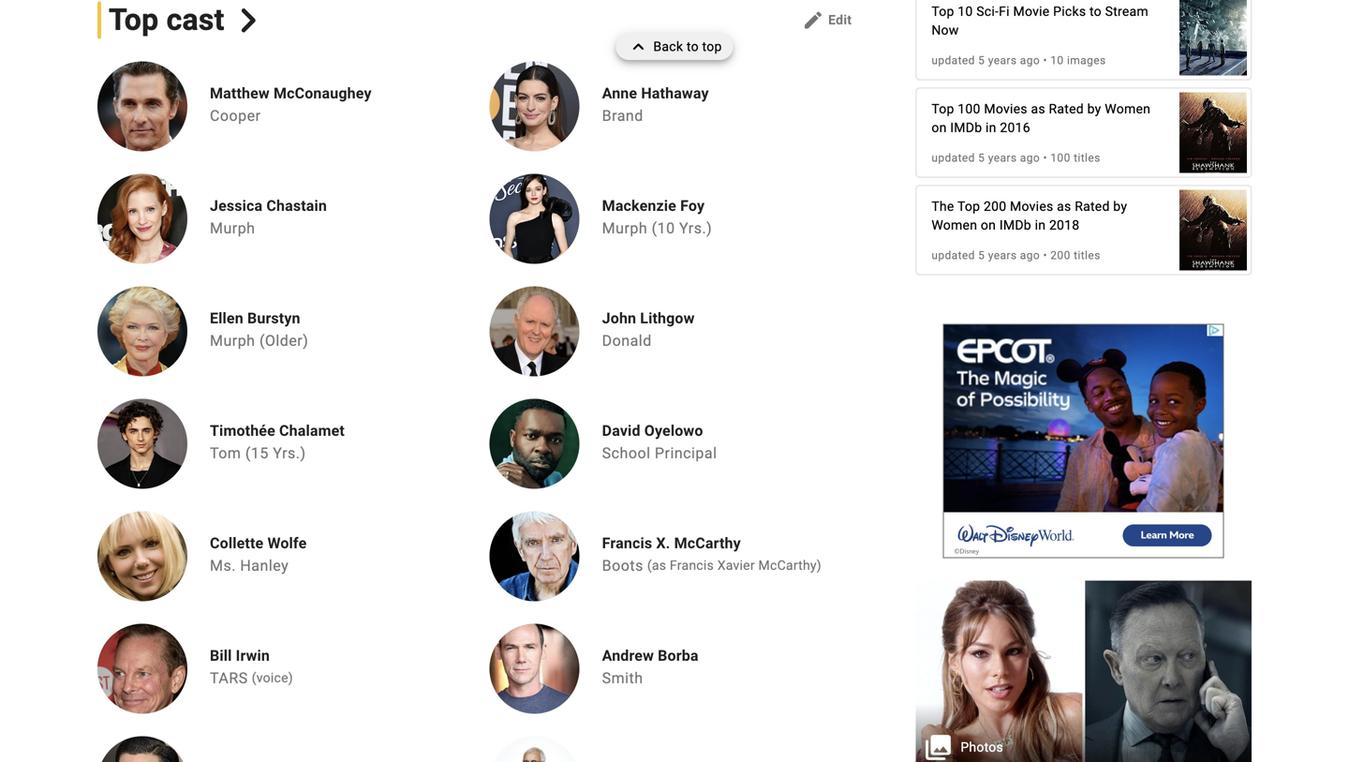 Task type: describe. For each thing, give the bounding box(es) containing it.
updated 5 years ago • 200 titles
[[932, 249, 1101, 262]]

0 horizontal spatial francis
[[602, 534, 653, 552]]

timothée chalamet link
[[210, 422, 345, 440]]

boots link
[[602, 557, 644, 575]]

mackenzie
[[602, 197, 677, 215]]

top for top cast
[[109, 2, 159, 38]]

years for on
[[989, 249, 1017, 262]]

david
[[602, 422, 641, 440]]

francis x. mccarthy boots (as francis xavier mccarthy)
[[602, 534, 822, 575]]

updated 5 years ago • 10 images
[[932, 54, 1107, 67]]

timothée chalamet tom (15 yrs.)
[[210, 422, 345, 462]]

school principal link
[[602, 444, 718, 462]]

years for now
[[989, 54, 1017, 67]]

years for imdb
[[989, 151, 1017, 165]]

ellen burstyn image
[[97, 286, 187, 376]]

x.
[[657, 534, 671, 552]]

irwin
[[236, 647, 270, 665]]

andrew
[[602, 647, 654, 665]]

fi
[[999, 4, 1010, 19]]

collette wolfe ms. hanley
[[210, 534, 307, 575]]

1 horizontal spatial 100
[[1051, 151, 1071, 165]]

photos group
[[916, 581, 1252, 762]]

mcconaughey
[[274, 85, 372, 102]]

boots
[[602, 557, 644, 575]]

borba
[[658, 647, 699, 665]]

matthew mcconaughey cooper
[[210, 85, 372, 125]]

murph for mackenzie
[[602, 219, 648, 237]]

back
[[654, 39, 684, 54]]

in inside the top 200 movies as rated by women on imdb in 2018
[[1035, 218, 1046, 233]]

cooper
[[210, 107, 261, 125]]

5 for on
[[979, 249, 986, 262]]

movies inside top 100 movies as rated by women on imdb in 2016
[[985, 101, 1028, 117]]

timothée chalamet image
[[97, 399, 187, 489]]

francis x. mccarthy link
[[602, 534, 830, 553]]

ms.
[[210, 557, 236, 575]]

brand link
[[602, 107, 644, 125]]

titles for by
[[1074, 151, 1101, 165]]

(as
[[648, 558, 667, 573]]

the
[[932, 199, 955, 214]]

photos link
[[916, 581, 1252, 762]]

donald link
[[602, 332, 652, 350]]

mccarthy
[[675, 534, 741, 552]]

1 vertical spatial francis
[[670, 558, 714, 573]]

anne hathaway image
[[490, 61, 580, 151]]

rated inside the top 200 movies as rated by women on imdb in 2018
[[1075, 199, 1110, 214]]

jessica chastain link
[[210, 197, 327, 215]]

matthew mcconaughey image
[[97, 61, 187, 151]]

top 100 movies as rated by women on imdb in 2016
[[932, 101, 1151, 135]]

anne
[[602, 85, 638, 102]]

chevron right inline image
[[237, 8, 261, 32]]

oyelowo
[[645, 422, 704, 440]]

david oyelowo image
[[490, 399, 580, 489]]

titles for rated
[[1074, 249, 1101, 262]]

chalamet
[[279, 422, 345, 440]]

top inside the top 200 movies as rated by women on imdb in 2018
[[958, 199, 981, 214]]

murph (older) link
[[210, 332, 309, 350]]

john
[[602, 310, 637, 327]]

chastain
[[267, 197, 327, 215]]

john lithgow image
[[490, 286, 580, 376]]

updated for imdb
[[932, 151, 976, 165]]

school
[[602, 444, 651, 462]]

to inside button
[[687, 39, 699, 54]]

1 horizontal spatial 200
[[1051, 249, 1071, 262]]

edit
[[829, 12, 852, 28]]

ago for fi
[[1021, 54, 1041, 67]]

murph for jessica
[[210, 219, 255, 237]]

women inside top 100 movies as rated by women on imdb in 2016
[[1105, 101, 1151, 117]]

mackenzie foy link
[[602, 197, 720, 215]]

top 10 sci-fi movie picks to stream now
[[932, 4, 1149, 38]]

john lithgow donald
[[602, 310, 695, 350]]

top for top 10 sci-fi movie picks to stream now
[[932, 4, 955, 19]]

tars
[[210, 669, 248, 687]]

donald
[[602, 332, 652, 350]]

hathaway
[[642, 85, 709, 102]]

top for top 100 movies as rated by women on imdb in 2016
[[932, 101, 955, 117]]

(15
[[245, 444, 269, 462]]

imdb inside the top 200 movies as rated by women on imdb in 2018
[[1000, 218, 1032, 233]]

john lithgow link
[[602, 309, 695, 328]]

sci-
[[977, 4, 999, 19]]

jessica
[[210, 197, 263, 215]]

cooper link
[[210, 107, 261, 125]]

200 inside the top 200 movies as rated by women on imdb in 2018
[[984, 199, 1007, 214]]

• for as
[[1044, 249, 1048, 262]]

picks
[[1054, 4, 1087, 19]]

back to top
[[654, 39, 722, 54]]

andrew borba smith
[[602, 647, 699, 687]]

ellen
[[210, 310, 244, 327]]

ms. hanley link
[[210, 557, 289, 575]]

updated for now
[[932, 54, 976, 67]]

tom (15 yrs.) link
[[210, 444, 306, 462]]

murph link
[[210, 219, 255, 237]]

andrew borba link
[[602, 646, 699, 665]]

jessica chastain murph
[[210, 197, 327, 237]]

(voice)
[[252, 670, 293, 686]]

collette
[[210, 534, 264, 552]]

updated 5 years ago • 100 titles
[[932, 151, 1101, 165]]

(10
[[652, 219, 675, 237]]

bill
[[210, 647, 232, 665]]

mccarthy)
[[759, 558, 822, 573]]

lithgow
[[641, 310, 695, 327]]

principal
[[655, 444, 718, 462]]

movie
[[1014, 4, 1050, 19]]

5 for now
[[979, 54, 986, 67]]



Task type: locate. For each thing, give the bounding box(es) containing it.
1 horizontal spatial on
[[981, 218, 997, 233]]

tim robbins in the shawshank redemption (1994) image
[[1180, 83, 1248, 183], [1180, 180, 1248, 280]]

0 vertical spatial titles
[[1074, 151, 1101, 165]]

0 vertical spatial in
[[986, 120, 997, 135]]

years down 2016 on the right of the page
[[989, 151, 1017, 165]]

ago for as
[[1021, 151, 1041, 165]]

0 horizontal spatial 200
[[984, 199, 1007, 214]]

200 right the
[[984, 199, 1007, 214]]

to left "top"
[[687, 39, 699, 54]]

in left 2018
[[1035, 218, 1046, 233]]

top cast link
[[97, 1, 261, 39]]

1 vertical spatial 5
[[979, 151, 986, 165]]

to
[[1090, 4, 1102, 19], [687, 39, 699, 54]]

to right picks
[[1090, 4, 1102, 19]]

tars link
[[210, 669, 248, 687]]

10 left images
[[1051, 54, 1064, 67]]

movies up 2018
[[1011, 199, 1054, 214]]

100 inside top 100 movies as rated by women on imdb in 2016
[[958, 101, 981, 117]]

on inside the top 200 movies as rated by women on imdb in 2018
[[981, 218, 997, 233]]

movies
[[985, 101, 1028, 117], [1011, 199, 1054, 214]]

ago down the top 200 movies as rated by women on imdb in 2018
[[1021, 249, 1041, 262]]

murph inside jessica chastain murph
[[210, 219, 255, 237]]

1 • from the top
[[1044, 54, 1048, 67]]

0 vertical spatial 10
[[958, 4, 974, 19]]

top cast
[[109, 2, 225, 38]]

1 updated from the top
[[932, 54, 976, 67]]

1 horizontal spatial in
[[1035, 218, 1046, 233]]

2016
[[1001, 120, 1031, 135]]

francis x. mccarthy image
[[490, 511, 580, 601]]

bill irwin link
[[210, 646, 301, 665]]

murph (10 yrs.) link
[[602, 219, 713, 237]]

xavier
[[718, 558, 755, 573]]

1 vertical spatial as
[[1058, 199, 1072, 214]]

francis up boots link
[[602, 534, 653, 552]]

ellen burstyn murph (older)
[[210, 310, 309, 350]]

200
[[984, 199, 1007, 214], [1051, 249, 1071, 262]]

stream
[[1106, 4, 1149, 19]]

ago for movies
[[1021, 249, 1041, 262]]

years down the top 200 movies as rated by women on imdb in 2018
[[989, 249, 1017, 262]]

1 vertical spatial by
[[1114, 199, 1128, 214]]

top left cast
[[109, 2, 159, 38]]

smith
[[602, 669, 644, 687]]

top down now
[[932, 101, 955, 117]]

francis
[[602, 534, 653, 552], [670, 558, 714, 573]]

1 horizontal spatial francis
[[670, 558, 714, 573]]

yrs.) for foy
[[680, 219, 713, 237]]

1 vertical spatial 10
[[1051, 54, 1064, 67]]

1 vertical spatial •
[[1044, 151, 1048, 165]]

images
[[1068, 54, 1107, 67]]

david oyelowo link
[[602, 422, 725, 440]]

imdb up "updated 5 years ago • 200 titles"
[[1000, 218, 1032, 233]]

0 vertical spatial years
[[989, 54, 1017, 67]]

2 vertical spatial updated
[[932, 249, 976, 262]]

2 • from the top
[[1044, 151, 1048, 165]]

to inside top 10 sci-fi movie picks to stream now
[[1090, 4, 1102, 19]]

collette wolfe image
[[97, 511, 187, 601]]

1 vertical spatial updated
[[932, 151, 976, 165]]

0 vertical spatial as
[[1032, 101, 1046, 117]]

•
[[1044, 54, 1048, 67], [1044, 151, 1048, 165], [1044, 249, 1048, 262]]

in
[[986, 120, 997, 135], [1035, 218, 1046, 233]]

murph inside ellen burstyn murph (older)
[[210, 332, 255, 350]]

imdb
[[951, 120, 983, 135], [1000, 218, 1032, 233]]

3 5 from the top
[[979, 249, 986, 262]]

5 for imdb
[[979, 151, 986, 165]]

updated down now
[[932, 54, 976, 67]]

wes bentley image
[[97, 736, 187, 762]]

top inside top 10 sci-fi movie picks to stream now
[[932, 4, 955, 19]]

mackenzie foy image
[[490, 174, 580, 264]]

as up 2018
[[1058, 199, 1072, 214]]

hanley
[[240, 557, 289, 575]]

yrs.) for chalamet
[[273, 444, 306, 462]]

100
[[958, 101, 981, 117], [1051, 151, 1071, 165]]

1 vertical spatial to
[[687, 39, 699, 54]]

200 down 2018
[[1051, 249, 1071, 262]]

2 tim robbins in the shawshank redemption (1994) image from the top
[[1180, 180, 1248, 280]]

the top 200 movies as rated by women on imdb in 2018
[[932, 199, 1128, 233]]

cast
[[166, 2, 225, 38]]

production art image
[[916, 581, 1252, 762]]

1 horizontal spatial to
[[1090, 4, 1102, 19]]

matthew
[[210, 85, 270, 102]]

murph for ellen
[[210, 332, 255, 350]]

andrew borba image
[[490, 624, 580, 714]]

brand
[[602, 107, 644, 125]]

1 vertical spatial on
[[981, 218, 997, 233]]

yrs.) down timothée chalamet link at the left of page
[[273, 444, 306, 462]]

1 vertical spatial titles
[[1074, 249, 1101, 262]]

0 vertical spatial women
[[1105, 101, 1151, 117]]

• down the top 200 movies as rated by women on imdb in 2018
[[1044, 249, 1048, 262]]

murph down jessica
[[210, 219, 255, 237]]

mackenzie foy murph (10 yrs.)
[[602, 197, 713, 237]]

0 horizontal spatial women
[[932, 218, 978, 233]]

1 vertical spatial 200
[[1051, 249, 1071, 262]]

1 horizontal spatial by
[[1114, 199, 1128, 214]]

0 horizontal spatial to
[[687, 39, 699, 54]]

0 vertical spatial by
[[1088, 101, 1102, 117]]

5 down "sci-" at the right top
[[979, 54, 986, 67]]

william devane image
[[490, 736, 580, 762]]

1 vertical spatial in
[[1035, 218, 1046, 233]]

smith link
[[602, 669, 644, 687]]

top inside top 100 movies as rated by women on imdb in 2016
[[932, 101, 955, 117]]

ago
[[1021, 54, 1041, 67], [1021, 151, 1041, 165], [1021, 249, 1041, 262]]

1 vertical spatial movies
[[1011, 199, 1054, 214]]

murph down "mackenzie" at the top
[[602, 219, 648, 237]]

1 horizontal spatial 10
[[1051, 54, 1064, 67]]

0 vertical spatial rated
[[1049, 101, 1084, 117]]

1 horizontal spatial imdb
[[1000, 218, 1032, 233]]

wolfe
[[268, 534, 307, 552]]

100 up the updated 5 years ago • 100 titles
[[958, 101, 981, 117]]

2 vertical spatial years
[[989, 249, 1017, 262]]

yrs.) inside timothée chalamet tom (15 yrs.)
[[273, 444, 306, 462]]

on left 2016 on the right of the page
[[932, 120, 947, 135]]

advertisement element
[[944, 324, 1225, 558]]

0 horizontal spatial imdb
[[951, 120, 983, 135]]

anne hathaway brand
[[602, 85, 709, 125]]

on inside top 100 movies as rated by women on imdb in 2016
[[932, 120, 947, 135]]

0 horizontal spatial in
[[986, 120, 997, 135]]

photos
[[961, 739, 1004, 755]]

now
[[932, 23, 959, 38]]

1 titles from the top
[[1074, 151, 1101, 165]]

5 down top 100 movies as rated by women on imdb in 2016
[[979, 151, 986, 165]]

by inside top 100 movies as rated by women on imdb in 2016
[[1088, 101, 1102, 117]]

1 tim robbins in the shawshank redemption (1994) image from the top
[[1180, 83, 1248, 183]]

1 horizontal spatial women
[[1105, 101, 1151, 117]]

0 vertical spatial updated
[[932, 54, 976, 67]]

updated up the
[[932, 151, 976, 165]]

women down the
[[932, 218, 978, 233]]

edit button
[[795, 5, 860, 35]]

women inside the top 200 movies as rated by women on imdb in 2018
[[932, 218, 978, 233]]

by
[[1088, 101, 1102, 117], [1114, 199, 1128, 214]]

• down top 100 movies as rated by women on imdb in 2016
[[1044, 151, 1048, 165]]

0 vertical spatial francis
[[602, 534, 653, 552]]

imdb inside top 100 movies as rated by women on imdb in 2016
[[951, 120, 983, 135]]

3 years from the top
[[989, 249, 1017, 262]]

0 vertical spatial imdb
[[951, 120, 983, 135]]

movies up 2016 on the right of the page
[[985, 101, 1028, 117]]

as
[[1032, 101, 1046, 117], [1058, 199, 1072, 214]]

0 vertical spatial 5
[[979, 54, 986, 67]]

100 down top 100 movies as rated by women on imdb in 2016
[[1051, 151, 1071, 165]]

• for rated
[[1044, 151, 1048, 165]]

top
[[109, 2, 159, 38], [932, 4, 955, 19], [932, 101, 955, 117], [958, 199, 981, 214]]

1 vertical spatial 100
[[1051, 151, 1071, 165]]

matthew mcconaughey link
[[210, 84, 372, 103]]

edit image
[[803, 9, 825, 31]]

murph
[[210, 219, 255, 237], [602, 219, 648, 237], [210, 332, 255, 350]]

titles down 2018
[[1074, 249, 1101, 262]]

10 left "sci-" at the right top
[[958, 4, 974, 19]]

0 vertical spatial to
[[1090, 4, 1102, 19]]

rated up 2018
[[1075, 199, 1110, 214]]

ago down top 10 sci-fi movie picks to stream now
[[1021, 54, 1041, 67]]

tim robbins in the shawshank redemption (1994) image for top 100 movies as rated by women on imdb in 2016
[[1180, 83, 1248, 183]]

titles
[[1074, 151, 1101, 165], [1074, 249, 1101, 262]]

burstyn
[[247, 310, 301, 327]]

on
[[932, 120, 947, 135], [981, 218, 997, 233]]

years down fi
[[989, 54, 1017, 67]]

0 horizontal spatial yrs.)
[[273, 444, 306, 462]]

leonardo dicaprio, joseph gordon-levitt, tom hardy, elliot page, ken watanabe, and dileep rao in inception (2010) image
[[1180, 0, 1248, 85]]

3 ago from the top
[[1021, 249, 1041, 262]]

updated for on
[[932, 249, 976, 262]]

women down images
[[1105, 101, 1151, 117]]

by inside the top 200 movies as rated by women on imdb in 2018
[[1114, 199, 1128, 214]]

yrs.)
[[680, 219, 713, 237], [273, 444, 306, 462]]

tim robbins in the shawshank redemption (1994) image for the top 200 movies as rated by women on imdb in 2018
[[1180, 180, 1248, 280]]

francis down mccarthy at the bottom of page
[[670, 558, 714, 573]]

3 updated from the top
[[932, 249, 976, 262]]

0 horizontal spatial on
[[932, 120, 947, 135]]

0 vertical spatial •
[[1044, 54, 1048, 67]]

1 vertical spatial imdb
[[1000, 218, 1032, 233]]

1 5 from the top
[[979, 54, 986, 67]]

years
[[989, 54, 1017, 67], [989, 151, 1017, 165], [989, 249, 1017, 262]]

rated inside top 100 movies as rated by women on imdb in 2016
[[1049, 101, 1084, 117]]

2 vertical spatial 5
[[979, 249, 986, 262]]

murph down the ellen
[[210, 332, 255, 350]]

0 horizontal spatial 10
[[958, 4, 974, 19]]

timothée
[[210, 422, 276, 440]]

bill irwin image
[[97, 624, 187, 714]]

updated
[[932, 54, 976, 67], [932, 151, 976, 165], [932, 249, 976, 262]]

0 vertical spatial yrs.)
[[680, 219, 713, 237]]

collette wolfe link
[[210, 534, 307, 553]]

as inside the top 200 movies as rated by women on imdb in 2018
[[1058, 199, 1072, 214]]

2 updated from the top
[[932, 151, 976, 165]]

1 vertical spatial years
[[989, 151, 1017, 165]]

ago down 2016 on the right of the page
[[1021, 151, 1041, 165]]

0 horizontal spatial as
[[1032, 101, 1046, 117]]

2 titles from the top
[[1074, 249, 1101, 262]]

2 ago from the top
[[1021, 151, 1041, 165]]

1 vertical spatial women
[[932, 218, 978, 233]]

on up "updated 5 years ago • 200 titles"
[[981, 218, 997, 233]]

5 down the top 200 movies as rated by women on imdb in 2018
[[979, 249, 986, 262]]

titles down top 100 movies as rated by women on imdb in 2016
[[1074, 151, 1101, 165]]

1 horizontal spatial yrs.)
[[680, 219, 713, 237]]

1 vertical spatial rated
[[1075, 199, 1110, 214]]

expand less image
[[628, 34, 654, 60]]

top up now
[[932, 4, 955, 19]]

0 vertical spatial ago
[[1021, 54, 1041, 67]]

2 years from the top
[[989, 151, 1017, 165]]

1 horizontal spatial as
[[1058, 199, 1072, 214]]

david oyelowo school principal
[[602, 422, 718, 462]]

1 years from the top
[[989, 54, 1017, 67]]

2 5 from the top
[[979, 151, 986, 165]]

as inside top 100 movies as rated by women on imdb in 2016
[[1032, 101, 1046, 117]]

0 horizontal spatial by
[[1088, 101, 1102, 117]]

top right the
[[958, 199, 981, 214]]

0 vertical spatial on
[[932, 120, 947, 135]]

2018
[[1050, 218, 1080, 233]]

2 vertical spatial •
[[1044, 249, 1048, 262]]

rated
[[1049, 101, 1084, 117], [1075, 199, 1110, 214]]

foy
[[681, 197, 705, 215]]

(older)
[[260, 332, 309, 350]]

0 vertical spatial 200
[[984, 199, 1007, 214]]

10
[[958, 4, 974, 19], [1051, 54, 1064, 67]]

10 inside top 10 sci-fi movie picks to stream now
[[958, 4, 974, 19]]

2 vertical spatial ago
[[1021, 249, 1041, 262]]

murph inside mackenzie foy murph (10 yrs.)
[[602, 219, 648, 237]]

in inside top 100 movies as rated by women on imdb in 2016
[[986, 120, 997, 135]]

1 vertical spatial yrs.)
[[273, 444, 306, 462]]

0 horizontal spatial 100
[[958, 101, 981, 117]]

jessica chastain image
[[97, 174, 187, 264]]

updated down the
[[932, 249, 976, 262]]

tom
[[210, 444, 241, 462]]

back to top button
[[616, 34, 734, 60]]

ellen burstyn link
[[210, 309, 316, 328]]

• for movie
[[1044, 54, 1048, 67]]

1 vertical spatial ago
[[1021, 151, 1041, 165]]

0 vertical spatial 100
[[958, 101, 981, 117]]

3 • from the top
[[1044, 249, 1048, 262]]

1 ago from the top
[[1021, 54, 1041, 67]]

yrs.) down "foy"
[[680, 219, 713, 237]]

top
[[703, 39, 722, 54]]

0 vertical spatial movies
[[985, 101, 1028, 117]]

yrs.) inside mackenzie foy murph (10 yrs.)
[[680, 219, 713, 237]]

rated down images
[[1049, 101, 1084, 117]]

imdb left 2016 on the right of the page
[[951, 120, 983, 135]]

as down updated 5 years ago • 10 images
[[1032, 101, 1046, 117]]

• down top 10 sci-fi movie picks to stream now
[[1044, 54, 1048, 67]]

movies inside the top 200 movies as rated by women on imdb in 2018
[[1011, 199, 1054, 214]]

in left 2016 on the right of the page
[[986, 120, 997, 135]]



Task type: vqa. For each thing, say whether or not it's contained in the screenshot.
second the tim robbins in the shawshank redemption (1994) Image from the bottom
yes



